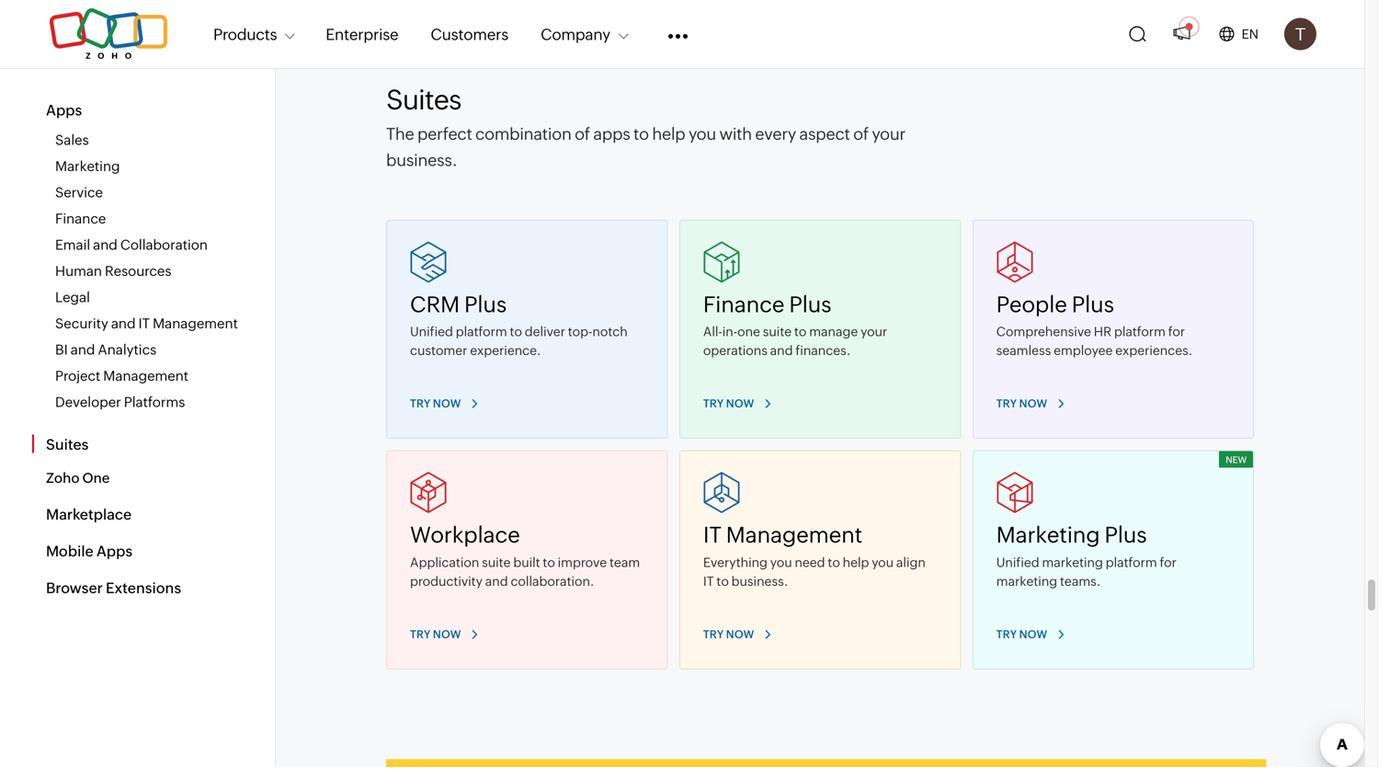 Task type: describe. For each thing, give the bounding box(es) containing it.
service
[[55, 184, 103, 201]]

and inside finance plus all-in-one suite to manage your operations and finances.
[[770, 343, 793, 358]]

and for security
[[111, 315, 136, 332]]

built
[[514, 555, 540, 570]]

comprehensive
[[997, 324, 1092, 339]]

try for workplace
[[410, 628, 431, 641]]

plus for finance plus
[[789, 291, 832, 317]]

customer
[[410, 343, 468, 358]]

zoho
[[46, 470, 80, 486]]

browser extensions
[[46, 579, 181, 596]]

0 vertical spatial management
[[153, 315, 238, 332]]

workplace application suite built to improve team productivity and collaboration.
[[410, 522, 640, 588]]

try for finance
[[703, 398, 724, 410]]

1 vertical spatial it
[[703, 522, 722, 548]]

business. inside it management everything you need to help you align it to business.
[[732, 574, 789, 588]]

analytics
[[98, 342, 157, 358]]

try now for people
[[997, 398, 1048, 410]]

help inside suites the perfect combination of apps to help you with every aspect of your business.
[[652, 124, 686, 143]]

try now for crm
[[410, 398, 461, 410]]

application
[[410, 555, 479, 570]]

suites for suites the perfect combination of apps to help you with every aspect of your business.
[[386, 83, 461, 115]]

seamless
[[997, 343, 1052, 358]]

suite inside workplace application suite built to improve team productivity and collaboration.
[[482, 555, 511, 570]]

1 vertical spatial marketing
[[997, 574, 1058, 588]]

new
[[1226, 455, 1247, 465]]

0 vertical spatial apps
[[46, 102, 82, 119]]

2 vertical spatial it
[[703, 574, 714, 588]]

0 vertical spatial it
[[138, 315, 150, 332]]

en
[[1242, 27, 1259, 41]]

experience.
[[470, 343, 541, 358]]

and for email
[[93, 237, 118, 253]]

management for it
[[726, 522, 863, 548]]

try now for finance
[[703, 398, 755, 410]]

bi
[[55, 342, 68, 358]]

plus for people plus
[[1072, 291, 1115, 317]]

collaboration.
[[511, 574, 595, 588]]

need
[[795, 555, 826, 570]]

management for project
[[103, 368, 189, 384]]

human resources
[[55, 263, 172, 279]]

marketing for marketing
[[55, 158, 120, 174]]

now for it
[[726, 628, 755, 641]]

products
[[213, 25, 277, 43]]

try now for it
[[703, 628, 755, 641]]

customers link
[[431, 14, 509, 54]]

and for bi
[[71, 342, 95, 358]]

bi and analytics
[[55, 342, 157, 358]]

legal
[[55, 289, 90, 305]]

unified for marketing
[[997, 555, 1040, 570]]

project
[[55, 368, 100, 384]]

deliver
[[525, 324, 566, 339]]

enterprise
[[326, 25, 399, 43]]

platforms
[[124, 394, 185, 410]]

to down everything
[[717, 574, 729, 588]]

1 of from the left
[[575, 124, 590, 143]]

people plus comprehensive hr platform for seamless employee experiences.
[[997, 291, 1193, 358]]

1 horizontal spatial apps
[[96, 543, 133, 560]]

developer platforms
[[55, 394, 185, 410]]

try for it
[[703, 628, 724, 641]]

try for people
[[997, 398, 1017, 410]]

extensions
[[106, 579, 181, 596]]

marketplace
[[46, 506, 132, 523]]

terry turtle image
[[1285, 18, 1317, 50]]

operations
[[703, 343, 768, 358]]

crm
[[410, 291, 460, 317]]

now for finance
[[726, 398, 755, 410]]

resources
[[105, 263, 172, 279]]

productivity
[[410, 574, 483, 588]]

apps
[[594, 124, 631, 143]]

suite inside finance plus all-in-one suite to manage your operations and finances.
[[763, 324, 792, 339]]

collaboration
[[120, 237, 208, 253]]

mobile
[[46, 543, 94, 560]]

2 horizontal spatial you
[[872, 555, 894, 570]]

2 of from the left
[[854, 124, 869, 143]]

suites for suites
[[46, 436, 89, 453]]



Task type: locate. For each thing, give the bounding box(es) containing it.
1 horizontal spatial suites
[[386, 83, 461, 115]]

unified inside marketing plus unified marketing platform for marketing teams.
[[997, 555, 1040, 570]]

and left finances.
[[770, 343, 793, 358]]

human
[[55, 263, 102, 279]]

browser
[[46, 579, 103, 596]]

suites the perfect combination of apps to help you with every aspect of your business.
[[386, 83, 906, 170]]

enterprise link
[[326, 14, 399, 54]]

company
[[541, 25, 611, 43]]

of
[[575, 124, 590, 143], [854, 124, 869, 143]]

apps
[[46, 102, 82, 119], [96, 543, 133, 560]]

plus inside people plus comprehensive hr platform for seamless employee experiences.
[[1072, 291, 1115, 317]]

1 horizontal spatial of
[[854, 124, 869, 143]]

management up platforms
[[103, 368, 189, 384]]

it up analytics
[[138, 315, 150, 332]]

to inside 'crm plus unified platform to deliver top-notch customer experience.'
[[510, 324, 522, 339]]

for inside marketing plus unified marketing platform for marketing teams.
[[1160, 555, 1177, 570]]

your right manage
[[861, 324, 888, 339]]

now
[[433, 398, 461, 410], [726, 398, 755, 410], [1020, 398, 1048, 410], [433, 628, 461, 641], [726, 628, 755, 641], [1020, 628, 1048, 641]]

with
[[720, 124, 752, 143]]

1 vertical spatial your
[[861, 324, 888, 339]]

finance
[[55, 211, 106, 227], [703, 291, 785, 317]]

security
[[55, 315, 108, 332]]

you inside suites the perfect combination of apps to help you with every aspect of your business.
[[689, 124, 716, 143]]

combination
[[476, 124, 572, 143]]

in-
[[723, 324, 738, 339]]

project management
[[55, 368, 189, 384]]

for for people
[[1169, 324, 1186, 339]]

developer
[[55, 394, 121, 410]]

unified inside 'crm plus unified platform to deliver top-notch customer experience.'
[[410, 324, 453, 339]]

perfect
[[418, 124, 472, 143]]

0 vertical spatial marketing
[[55, 158, 120, 174]]

1 horizontal spatial unified
[[997, 555, 1040, 570]]

apps up "browser extensions"
[[96, 543, 133, 560]]

business. down the
[[386, 151, 458, 170]]

1 horizontal spatial you
[[771, 555, 792, 570]]

marketing plus unified marketing platform for marketing teams.
[[997, 522, 1177, 588]]

1 vertical spatial for
[[1160, 555, 1177, 570]]

finance for finance plus all-in-one suite to manage your operations and finances.
[[703, 291, 785, 317]]

marketing for marketing plus unified marketing platform for marketing teams.
[[997, 522, 1101, 548]]

email
[[55, 237, 90, 253]]

0 horizontal spatial you
[[689, 124, 716, 143]]

management up need
[[726, 522, 863, 548]]

0 vertical spatial marketing
[[1043, 555, 1104, 570]]

0 horizontal spatial apps
[[46, 102, 82, 119]]

hr
[[1094, 324, 1112, 339]]

1 horizontal spatial business.
[[732, 574, 789, 588]]

employee
[[1054, 343, 1113, 358]]

0 vertical spatial for
[[1169, 324, 1186, 339]]

suite
[[763, 324, 792, 339], [482, 555, 511, 570]]

to inside finance plus all-in-one suite to manage your operations and finances.
[[795, 324, 807, 339]]

suite left 'built'
[[482, 555, 511, 570]]

suites up perfect
[[386, 83, 461, 115]]

1 horizontal spatial marketing
[[997, 522, 1101, 548]]

you left align
[[872, 555, 894, 570]]

and up "human resources"
[[93, 237, 118, 253]]

1 vertical spatial help
[[843, 555, 870, 570]]

plus inside finance plus all-in-one suite to manage your operations and finances.
[[789, 291, 832, 317]]

it management everything you need to help you align it to business.
[[703, 522, 926, 588]]

finance down 'service'
[[55, 211, 106, 227]]

0 vertical spatial suites
[[386, 83, 461, 115]]

try now
[[410, 398, 461, 410], [703, 398, 755, 410], [997, 398, 1048, 410], [410, 628, 461, 641], [703, 628, 755, 641], [997, 628, 1048, 641]]

the
[[386, 124, 414, 143]]

0 vertical spatial finance
[[55, 211, 106, 227]]

for
[[1169, 324, 1186, 339], [1160, 555, 1177, 570]]

you left need
[[771, 555, 792, 570]]

unified for crm
[[410, 324, 453, 339]]

and
[[93, 237, 118, 253], [111, 315, 136, 332], [71, 342, 95, 358], [770, 343, 793, 358], [485, 574, 508, 588]]

your inside suites the perfect combination of apps to help you with every aspect of your business.
[[872, 124, 906, 143]]

align
[[897, 555, 926, 570]]

help right need
[[843, 555, 870, 570]]

your inside finance plus all-in-one suite to manage your operations and finances.
[[861, 324, 888, 339]]

marketing up teams.
[[997, 522, 1101, 548]]

every
[[755, 124, 797, 143]]

marketing up 'service'
[[55, 158, 120, 174]]

try now for workplace
[[410, 628, 461, 641]]

finance up the one
[[703, 291, 785, 317]]

your right aspect at the top right of the page
[[872, 124, 906, 143]]

1 vertical spatial business.
[[732, 574, 789, 588]]

0 horizontal spatial help
[[652, 124, 686, 143]]

to right apps
[[634, 124, 649, 143]]

platform inside 'crm plus unified platform to deliver top-notch customer experience.'
[[456, 324, 507, 339]]

marketing
[[1043, 555, 1104, 570], [997, 574, 1058, 588]]

platform inside people plus comprehensive hr platform for seamless employee experiences.
[[1115, 324, 1166, 339]]

business. down everything
[[732, 574, 789, 588]]

1 vertical spatial suite
[[482, 555, 511, 570]]

0 horizontal spatial suites
[[46, 436, 89, 453]]

one
[[738, 324, 761, 339]]

1 vertical spatial marketing
[[997, 522, 1101, 548]]

1 vertical spatial unified
[[997, 555, 1040, 570]]

it
[[138, 315, 150, 332], [703, 522, 722, 548], [703, 574, 714, 588]]

now for workplace
[[433, 628, 461, 641]]

marketing inside marketing plus unified marketing platform for marketing teams.
[[997, 522, 1101, 548]]

security and it management
[[55, 315, 238, 332]]

help right apps
[[652, 124, 686, 143]]

0 horizontal spatial marketing
[[55, 158, 120, 174]]

management
[[153, 315, 238, 332], [103, 368, 189, 384], [726, 522, 863, 548]]

business. inside suites the perfect combination of apps to help you with every aspect of your business.
[[386, 151, 458, 170]]

suites
[[386, 83, 461, 115], [46, 436, 89, 453]]

0 horizontal spatial of
[[575, 124, 590, 143]]

sales
[[55, 132, 89, 148]]

crm plus unified platform to deliver top-notch customer experience.
[[410, 291, 628, 358]]

platform for people
[[1115, 324, 1166, 339]]

it down everything
[[703, 574, 714, 588]]

0 vertical spatial unified
[[410, 324, 453, 339]]

0 horizontal spatial unified
[[410, 324, 453, 339]]

your
[[872, 124, 906, 143], [861, 324, 888, 339]]

to right need
[[828, 555, 840, 570]]

mobile apps
[[46, 543, 133, 560]]

management up analytics
[[153, 315, 238, 332]]

1 vertical spatial suites
[[46, 436, 89, 453]]

1 vertical spatial apps
[[96, 543, 133, 560]]

try
[[410, 398, 431, 410], [703, 398, 724, 410], [997, 398, 1017, 410], [410, 628, 431, 641], [703, 628, 724, 641], [997, 628, 1017, 641]]

notch
[[593, 324, 628, 339]]

finances.
[[796, 343, 851, 358]]

0 vertical spatial help
[[652, 124, 686, 143]]

suites inside suites the perfect combination of apps to help you with every aspect of your business.
[[386, 83, 461, 115]]

business.
[[386, 151, 458, 170], [732, 574, 789, 588]]

plus for crm plus
[[464, 291, 507, 317]]

0 vertical spatial your
[[872, 124, 906, 143]]

to
[[634, 124, 649, 143], [510, 324, 522, 339], [795, 324, 807, 339], [543, 555, 555, 570], [828, 555, 840, 570], [717, 574, 729, 588]]

teams.
[[1060, 574, 1101, 588]]

2 vertical spatial management
[[726, 522, 863, 548]]

0 horizontal spatial finance
[[55, 211, 106, 227]]

0 horizontal spatial business.
[[386, 151, 458, 170]]

of left apps
[[575, 124, 590, 143]]

finance inside finance plus all-in-one suite to manage your operations and finances.
[[703, 291, 785, 317]]

to up collaboration.
[[543, 555, 555, 570]]

1 horizontal spatial finance
[[703, 291, 785, 317]]

0 vertical spatial suite
[[763, 324, 792, 339]]

now for people
[[1020, 398, 1048, 410]]

aspect
[[800, 124, 850, 143]]

all-
[[703, 324, 723, 339]]

it up everything
[[703, 522, 722, 548]]

everything
[[703, 555, 768, 570]]

to inside workplace application suite built to improve team productivity and collaboration.
[[543, 555, 555, 570]]

people
[[997, 291, 1068, 317]]

suite right the one
[[763, 324, 792, 339]]

0 vertical spatial business.
[[386, 151, 458, 170]]

customers
[[431, 25, 509, 43]]

marketing
[[55, 158, 120, 174], [997, 522, 1101, 548]]

plus inside marketing plus unified marketing platform for marketing teams.
[[1105, 522, 1148, 548]]

platform
[[456, 324, 507, 339], [1115, 324, 1166, 339], [1106, 555, 1158, 570]]

help
[[652, 124, 686, 143], [843, 555, 870, 570]]

1 vertical spatial finance
[[703, 291, 785, 317]]

plus inside 'crm plus unified platform to deliver top-notch customer experience.'
[[464, 291, 507, 317]]

management inside it management everything you need to help you align it to business.
[[726, 522, 863, 548]]

finance plus all-in-one suite to manage your operations and finances.
[[703, 291, 888, 358]]

workplace
[[410, 522, 520, 548]]

and up analytics
[[111, 315, 136, 332]]

for for marketing
[[1160, 555, 1177, 570]]

manage
[[810, 324, 858, 339]]

platform inside marketing plus unified marketing platform for marketing teams.
[[1106, 555, 1158, 570]]

marketing up teams.
[[1043, 555, 1104, 570]]

1 vertical spatial management
[[103, 368, 189, 384]]

plus
[[464, 291, 507, 317], [789, 291, 832, 317], [1072, 291, 1115, 317], [1105, 522, 1148, 548]]

1 horizontal spatial help
[[843, 555, 870, 570]]

email and collaboration
[[55, 237, 208, 253]]

to up finances.
[[795, 324, 807, 339]]

of right aspect at the top right of the page
[[854, 124, 869, 143]]

and right bi
[[71, 342, 95, 358]]

platform for marketing
[[1106, 555, 1158, 570]]

suites up zoho
[[46, 436, 89, 453]]

apps up sales at top left
[[46, 102, 82, 119]]

zoho one
[[46, 470, 110, 486]]

you left with
[[689, 124, 716, 143]]

help inside it management everything you need to help you align it to business.
[[843, 555, 870, 570]]

team
[[610, 555, 640, 570]]

to inside suites the perfect combination of apps to help you with every aspect of your business.
[[634, 124, 649, 143]]

improve
[[558, 555, 607, 570]]

0 horizontal spatial suite
[[482, 555, 511, 570]]

you
[[689, 124, 716, 143], [771, 555, 792, 570], [872, 555, 894, 570]]

and inside workplace application suite built to improve team productivity and collaboration.
[[485, 574, 508, 588]]

finance for finance
[[55, 211, 106, 227]]

unified
[[410, 324, 453, 339], [997, 555, 1040, 570]]

one
[[82, 470, 110, 486]]

now for crm
[[433, 398, 461, 410]]

experiences.
[[1116, 343, 1193, 358]]

and right productivity
[[485, 574, 508, 588]]

top-
[[568, 324, 593, 339]]

to up experience.
[[510, 324, 522, 339]]

for inside people plus comprehensive hr platform for seamless employee experiences.
[[1169, 324, 1186, 339]]

try for crm
[[410, 398, 431, 410]]

1 horizontal spatial suite
[[763, 324, 792, 339]]

marketing left teams.
[[997, 574, 1058, 588]]



Task type: vqa. For each thing, say whether or not it's contained in the screenshot.
'Robust'
no



